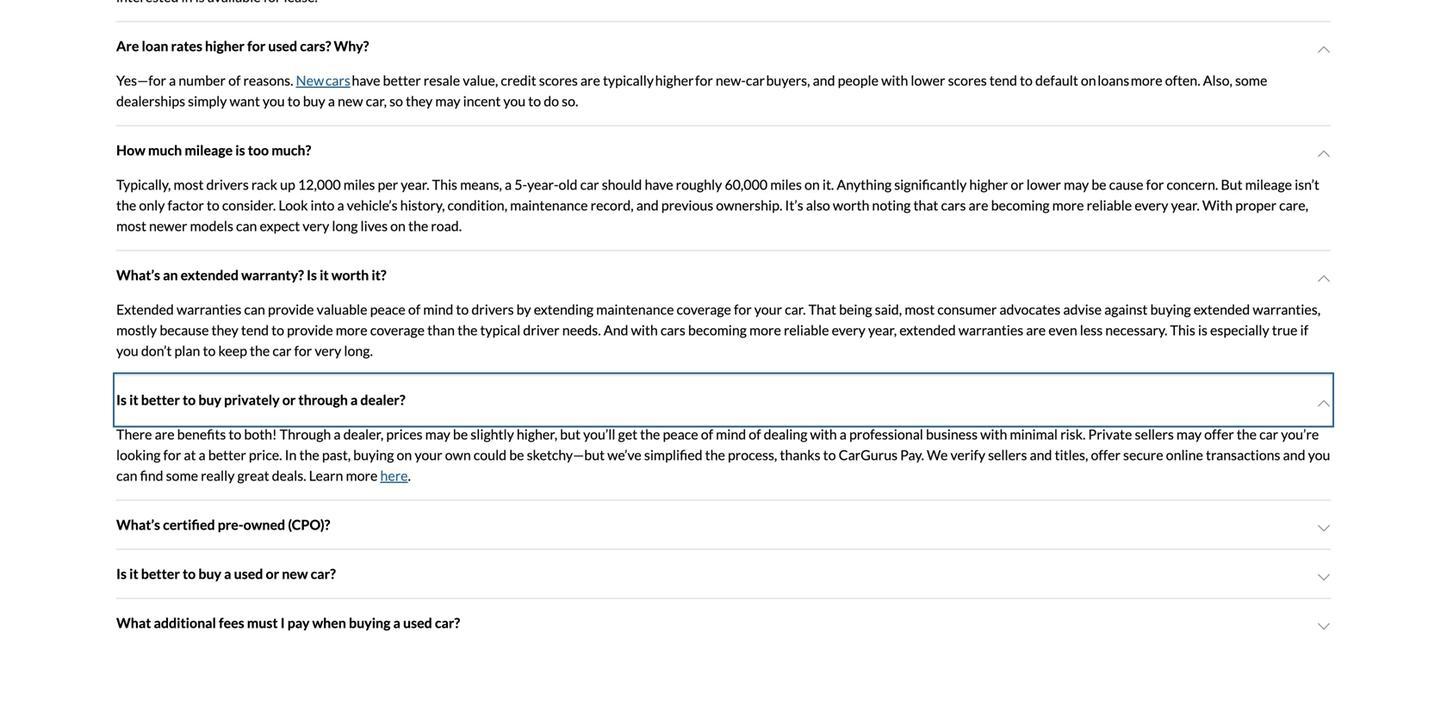 Task type: locate. For each thing, give the bounding box(es) containing it.
risk.
[[1061, 426, 1086, 443]]

chevron down image inside what's certified pre-owned (cpo)? dropdown button
[[1317, 522, 1331, 535]]

this right necessary.
[[1170, 322, 1196, 339]]

chevron down image inside the is it better to buy privately or through a dealer? dropdown button
[[1317, 397, 1331, 411]]

0 vertical spatial worth
[[833, 197, 870, 214]]

very left the long.
[[315, 342, 341, 359]]

proper
[[1236, 197, 1277, 214]]

every down cause
[[1135, 197, 1169, 214]]

is inside dropdown button
[[116, 392, 127, 408]]

is left especially
[[1198, 322, 1208, 339]]

what's inside dropdown button
[[116, 516, 160, 533]]

the right keep
[[250, 342, 270, 359]]

0 vertical spatial this
[[432, 176, 457, 193]]

0 horizontal spatial higher
[[205, 37, 245, 54]]

2 vertical spatial car
[[1260, 426, 1279, 443]]

drivers up consider.
[[206, 176, 249, 193]]

be left cause
[[1092, 176, 1107, 193]]

1 vertical spatial mind
[[716, 426, 746, 443]]

cars right and
[[661, 322, 686, 339]]

2 vertical spatial most
[[905, 301, 935, 318]]

record,
[[591, 197, 634, 214]]

buying right "when"
[[349, 615, 391, 632]]

every down being
[[832, 322, 866, 339]]

both!
[[244, 426, 277, 443]]

find
[[140, 467, 163, 484]]

2 chevron down image from the top
[[1317, 147, 1331, 161]]

0 horizontal spatial scores
[[539, 72, 578, 89]]

2 vertical spatial it
[[129, 566, 138, 582]]

lower inside have better resale value, credit scores are typically higher for new-car buyers, and people with lower scores tend to default on loans more often. also, some dealerships simply want you to buy a new car, so they may incent you to do so.
[[911, 72, 946, 89]]

0 vertical spatial they
[[406, 93, 433, 109]]

old
[[559, 176, 578, 193]]

2 what's from the top
[[116, 516, 160, 533]]

used inside are loan rates higher for used cars? why? dropdown button
[[268, 37, 297, 54]]

1 chevron down image from the top
[[1317, 272, 1331, 286]]

extended up especially
[[1194, 301, 1250, 318]]

0 vertical spatial some
[[1235, 72, 1268, 89]]

more inside there are benefits to both! through a dealer, prices may be slightly higher, but you'll get the peace of mind of dealing with a professional business with minimal risk. private sellers may offer the car you're looking for at a better price. in the past, buying on your own could be sketchy—but we've simplified the process, thanks to cargurus pay. we verify sellers and titles, offer secure online transactions and you can find some really great deals. learn more
[[346, 467, 378, 484]]

can inside there are benefits to both! through a dealer, prices may be slightly higher, but you'll get the peace of mind of dealing with a professional business with minimal risk. private sellers may offer the car you're looking for at a better price. in the past, buying on your own could be sketchy—but we've simplified the process, thanks to cargurus pay. we verify sellers and titles, offer secure online transactions and you can find some really great deals. learn more
[[116, 467, 137, 484]]

for inside dropdown button
[[247, 37, 266, 54]]

0 horizontal spatial every
[[832, 322, 866, 339]]

drivers up typical
[[472, 301, 514, 318]]

worth inside the typically, most drivers rack up 12,000 miles per year. this means, a 5-year-old car should have roughly 60,000 miles on it. anything significantly higher or lower may be cause for concern. but mileage isn't the only factor to consider. look into a vehicle's history, condition, maintenance record, and previous ownership. it's also worth noting that cars are becoming more reliable every year. with proper care, most newer models can expect very long lives on the road.
[[833, 197, 870, 214]]

also
[[806, 197, 830, 214]]

0 horizontal spatial mileage
[[185, 142, 233, 159]]

some down at
[[166, 467, 198, 484]]

of
[[228, 72, 241, 89], [408, 301, 421, 318], [701, 426, 713, 443], [749, 426, 761, 443]]

mind up than
[[423, 301, 453, 318]]

this inside the extended warranties can provide valuable peace of mind to drivers by extending maintenance coverage for your car. that being said, most consumer advocates advise against buying extended warranties, mostly because they tend to provide more coverage than the typical driver needs. and with cars becoming more reliable every year, extended warranties are even less necessary. this is especially true if you don't plan to keep the car for very long.
[[1170, 322, 1196, 339]]

it
[[320, 267, 329, 283], [129, 392, 138, 408], [129, 566, 138, 582]]

is up what
[[116, 566, 127, 582]]

with
[[881, 72, 908, 89], [631, 322, 658, 339], [810, 426, 837, 443], [981, 426, 1007, 443]]

chevron down image inside are loan rates higher for used cars? why? dropdown button
[[1317, 43, 1331, 56]]

and inside the typically, most drivers rack up 12,000 miles per year. this means, a 5-year-old car should have roughly 60,000 miles on it. anything significantly higher or lower may be cause for concern. but mileage isn't the only factor to consider. look into a vehicle's history, condition, maintenance record, and previous ownership. it's also worth noting that cars are becoming more reliable every year. with proper care, most newer models can expect very long lives on the road.
[[636, 197, 659, 214]]

0 horizontal spatial year.
[[401, 176, 430, 193]]

cars inside the typically, most drivers rack up 12,000 miles per year. this means, a 5-year-old car should have roughly 60,000 miles on it. anything significantly higher or lower may be cause for concern. but mileage isn't the only factor to consider. look into a vehicle's history, condition, maintenance record, and previous ownership. it's also worth noting that cars are becoming more reliable every year. with proper care, most newer models can expect very long lives on the road.
[[941, 197, 966, 214]]

2 vertical spatial on
[[397, 447, 412, 463]]

1 vertical spatial becoming
[[688, 322, 747, 339]]

value,
[[463, 72, 498, 89]]

peace down it?
[[370, 301, 406, 318]]

of inside the extended warranties can provide valuable peace of mind to drivers by extending maintenance coverage for your car. that being said, most consumer advocates advise against buying extended warranties, mostly because they tend to provide more coverage than the typical driver needs. and with cars becoming more reliable every year, extended warranties are even less necessary. this is especially true if you don't plan to keep the car for very long.
[[408, 301, 421, 318]]

to up models
[[207, 197, 219, 214]]

peace inside there are benefits to both! through a dealer, prices may be slightly higher, but you'll get the peace of mind of dealing with a professional business with minimal risk. private sellers may offer the car you're looking for at a better price. in the past, buying on your own could be sketchy—but we've simplified the process, thanks to cargurus pay. we verify sellers and titles, offer secure online transactions and you can find some really great deals. learn more
[[663, 426, 698, 443]]

on inside there are benefits to both! through a dealer, prices may be slightly higher, but you'll get the peace of mind of dealing with a professional business with minimal risk. private sellers may offer the car you're looking for at a better price. in the past, buying on your own could be sketchy—but we've simplified the process, thanks to cargurus pay. we verify sellers and titles, offer secure online transactions and you can find some really great deals. learn more
[[397, 447, 412, 463]]

they
[[406, 93, 433, 109], [212, 322, 238, 339]]

reliable inside the extended warranties can provide valuable peace of mind to drivers by extending maintenance coverage for your car. that being said, most consumer advocates advise against buying extended warranties, mostly because they tend to provide more coverage than the typical driver needs. and with cars becoming more reliable every year, extended warranties are even less necessary. this is especially true if you don't plan to keep the car for very long.
[[784, 322, 829, 339]]

1 horizontal spatial cars
[[941, 197, 966, 214]]

a left dealer?
[[351, 392, 358, 408]]

very inside the typically, most drivers rack up 12,000 miles per year. this means, a 5-year-old car should have roughly 60,000 miles on it. anything significantly higher or lower may be cause for concern. but mileage isn't the only factor to consider. look into a vehicle's history, condition, maintenance record, and previous ownership. it's also worth noting that cars are becoming more reliable every year. with proper care, most newer models can expect very long lives on the road.
[[303, 218, 329, 234]]

1 vertical spatial very
[[315, 342, 341, 359]]

1 horizontal spatial lower
[[1027, 176, 1061, 193]]

the
[[116, 197, 136, 214], [408, 218, 428, 234], [458, 322, 478, 339], [250, 342, 270, 359], [640, 426, 660, 443], [1237, 426, 1257, 443], [299, 447, 319, 463], [705, 447, 725, 463]]

buy up 'benefits'
[[198, 392, 221, 408]]

higher
[[205, 37, 245, 54], [970, 176, 1008, 193]]

drivers inside the typically, most drivers rack up 12,000 miles per year. this means, a 5-year-old car should have roughly 60,000 miles on it. anything significantly higher or lower may be cause for concern. but mileage isn't the only factor to consider. look into a vehicle's history, condition, maintenance record, and previous ownership. it's also worth noting that cars are becoming more reliable every year. with proper care, most newer models can expect very long lives on the road.
[[206, 176, 249, 193]]

are right there
[[155, 426, 175, 443]]

a inside dropdown button
[[393, 615, 401, 632]]

peace up 'simplified'
[[663, 426, 698, 443]]

with inside have better resale value, credit scores are typically higher for new-car buyers, and people with lower scores tend to default on loans more often. also, some dealerships simply want you to buy a new car, so they may incent you to do so.
[[881, 72, 908, 89]]

car right keep
[[273, 342, 292, 359]]

1 vertical spatial coverage
[[370, 322, 425, 339]]

you down the mostly
[[116, 342, 139, 359]]

car inside there are benefits to both! through a dealer, prices may be slightly higher, but you'll get the peace of mind of dealing with a professional business with minimal risk. private sellers may offer the car you're looking for at a better price. in the past, buying on your own could be sketchy—but we've simplified the process, thanks to cargurus pay. we verify sellers and titles, offer secure online transactions and you can find some really great deals. learn more
[[1260, 426, 1279, 443]]

they up keep
[[212, 322, 238, 339]]

it.
[[823, 176, 834, 193]]

yes—for a number of reasons. new cars
[[116, 72, 350, 89]]

some
[[1235, 72, 1268, 89], [166, 467, 198, 484]]

0 horizontal spatial drivers
[[206, 176, 249, 193]]

0 vertical spatial lower
[[911, 72, 946, 89]]

than
[[427, 322, 455, 339]]

mileage
[[185, 142, 233, 159], [1246, 176, 1292, 193]]

0 horizontal spatial lower
[[911, 72, 946, 89]]

car? inside dropdown button
[[311, 566, 336, 582]]

i
[[281, 615, 285, 632]]

rack
[[251, 176, 277, 193]]

new up pay
[[282, 566, 308, 582]]

advocates
[[1000, 301, 1061, 318]]

that
[[809, 301, 837, 318]]

1 vertical spatial reliable
[[784, 322, 829, 339]]

you down 'you're'
[[1308, 447, 1331, 463]]

reliable down car.
[[784, 322, 829, 339]]

verify
[[951, 447, 986, 463]]

pay.
[[900, 447, 924, 463]]

5 chevron down image from the top
[[1317, 620, 1331, 634]]

2 horizontal spatial most
[[905, 301, 935, 318]]

chevron down image inside is it better to buy a used or new car? dropdown button
[[1317, 571, 1331, 585]]

higher right significantly
[[970, 176, 1008, 193]]

0 horizontal spatial maintenance
[[510, 197, 588, 214]]

they right so
[[406, 93, 433, 109]]

your
[[755, 301, 782, 318], [415, 447, 442, 463]]

being
[[839, 301, 872, 318]]

lower left cause
[[1027, 176, 1061, 193]]

1 horizontal spatial your
[[755, 301, 782, 318]]

1 horizontal spatial or
[[282, 392, 296, 408]]

1 horizontal spatial car?
[[435, 615, 460, 632]]

0 horizontal spatial sellers
[[988, 447, 1027, 463]]

is left 'too'
[[235, 142, 245, 159]]

why?
[[334, 37, 369, 54]]

1 chevron down image from the top
[[1317, 43, 1331, 56]]

is inside is it better to buy a used or new car? dropdown button
[[116, 566, 127, 582]]

extended down the "said," at the right top of the page
[[900, 322, 956, 339]]

is for is it better to buy a used or new car?
[[116, 566, 127, 582]]

provide down warranty? on the left of the page
[[268, 301, 314, 318]]

on
[[805, 176, 820, 193], [390, 218, 406, 234], [397, 447, 412, 463]]

transactions
[[1206, 447, 1281, 463]]

extended warranties can provide valuable peace of mind to drivers by extending maintenance coverage for your car. that being said, most consumer advocates advise against buying extended warranties, mostly because they tend to provide more coverage than the typical driver needs. and with cars becoming more reliable every year, extended warranties are even less necessary. this is especially true if you don't plan to keep the car for very long.
[[116, 301, 1321, 359]]

too
[[248, 142, 269, 159]]

0 vertical spatial used
[[268, 37, 297, 54]]

most up factor
[[174, 176, 204, 193]]

at
[[184, 447, 196, 463]]

1 vertical spatial higher
[[970, 176, 1008, 193]]

1 horizontal spatial extended
[[900, 322, 956, 339]]

3 chevron down image from the top
[[1317, 397, 1331, 411]]

most right the "said," at the right top of the page
[[905, 301, 935, 318]]

4 chevron down image from the top
[[1317, 571, 1331, 585]]

0 vertical spatial cars
[[941, 197, 966, 214]]

worth down anything
[[833, 197, 870, 214]]

dealer,
[[343, 426, 384, 443]]

new-
[[716, 72, 746, 89]]

maintenance up and
[[596, 301, 674, 318]]

1 vertical spatial lower
[[1027, 176, 1061, 193]]

0 vertical spatial offer
[[1205, 426, 1234, 443]]

1 vertical spatial most
[[116, 218, 146, 234]]

0 horizontal spatial be
[[453, 426, 468, 443]]

0 horizontal spatial is
[[235, 142, 245, 159]]

a right into
[[337, 197, 344, 214]]

car right the old
[[580, 176, 599, 193]]

12,000
[[298, 176, 341, 193]]

tend left default
[[990, 72, 1017, 89]]

1 horizontal spatial new
[[338, 93, 363, 109]]

maintenance down year-
[[510, 197, 588, 214]]

provide
[[268, 301, 314, 318], [287, 322, 333, 339]]

cars?
[[300, 37, 331, 54]]

get
[[618, 426, 638, 443]]

0 vertical spatial coverage
[[677, 301, 731, 318]]

1 vertical spatial buy
[[198, 392, 221, 408]]

number
[[179, 72, 226, 89]]

mind
[[423, 301, 453, 318], [716, 426, 746, 443]]

1 horizontal spatial this
[[1170, 322, 1196, 339]]

car inside the extended warranties can provide valuable peace of mind to drivers by extending maintenance coverage for your car. that being said, most consumer advocates advise against buying extended warranties, mostly because they tend to provide more coverage than the typical driver needs. and with cars becoming more reliable every year, extended warranties are even less necessary. this is especially true if you don't plan to keep the car for very long.
[[273, 342, 292, 359]]

new inside dropdown button
[[282, 566, 308, 582]]

titles,
[[1055, 447, 1088, 463]]

2 vertical spatial used
[[403, 615, 432, 632]]

0 vertical spatial what's
[[116, 267, 160, 283]]

tend
[[990, 72, 1017, 89], [241, 322, 269, 339]]

0 horizontal spatial offer
[[1091, 447, 1121, 463]]

better
[[383, 72, 421, 89], [141, 392, 180, 408], [208, 447, 246, 463], [141, 566, 180, 582]]

extended
[[116, 301, 174, 318]]

a up 'past,'
[[334, 426, 341, 443]]

chevron down image inside what's an extended warranty? is it worth it? dropdown button
[[1317, 272, 1331, 286]]

when
[[312, 615, 346, 632]]

slightly
[[471, 426, 514, 443]]

0 horizontal spatial your
[[415, 447, 442, 463]]

can down what's an extended warranty? is it worth it? at the top of the page
[[244, 301, 265, 318]]

long.
[[344, 342, 373, 359]]

buy inside have better resale value, credit scores are typically higher for new-car buyers, and people with lower scores tend to default on loans more often. also, some dealerships simply want you to buy a new car, so they may incent you to do so.
[[303, 93, 325, 109]]

peace inside the extended warranties can provide valuable peace of mind to drivers by extending maintenance coverage for your car. that being said, most consumer advocates advise against buying extended warranties, mostly because they tend to provide more coverage than the typical driver needs. and with cars becoming more reliable every year, extended warranties are even less necessary. this is especially true if you don't plan to keep the car for very long.
[[370, 301, 406, 318]]

1 horizontal spatial mind
[[716, 426, 746, 443]]

pay
[[288, 615, 310, 632]]

buy
[[303, 93, 325, 109], [198, 392, 221, 408], [198, 566, 221, 582]]

with inside the extended warranties can provide valuable peace of mind to drivers by extending maintenance coverage for your car. that being said, most consumer advocates advise against buying extended warranties, mostly because they tend to provide more coverage than the typical driver needs. and with cars becoming more reliable every year, extended warranties are even less necessary. this is especially true if you don't plan to keep the car for very long.
[[631, 322, 658, 339]]

0 horizontal spatial some
[[166, 467, 198, 484]]

much
[[148, 142, 182, 159]]

dealing
[[764, 426, 808, 443]]

is inside how much mileage is too much? dropdown button
[[235, 142, 245, 159]]

additional
[[154, 615, 216, 632]]

on down prices
[[397, 447, 412, 463]]

1 horizontal spatial offer
[[1205, 426, 1234, 443]]

1 vertical spatial it
[[129, 392, 138, 408]]

may
[[435, 93, 461, 109], [1064, 176, 1089, 193], [425, 426, 450, 443], [1177, 426, 1202, 443]]

can
[[236, 218, 257, 234], [244, 301, 265, 318], [116, 467, 137, 484]]

warranties
[[177, 301, 242, 318], [959, 322, 1024, 339]]

maintenance inside the extended warranties can provide valuable peace of mind to drivers by extending maintenance coverage for your car. that being said, most consumer advocates advise against buying extended warranties, mostly because they tend to provide more coverage than the typical driver needs. and with cars becoming more reliable every year, extended warranties are even less necessary. this is especially true if you don't plan to keep the car for very long.
[[596, 301, 674, 318]]

a right "when"
[[393, 615, 401, 632]]

1 what's from the top
[[116, 267, 160, 283]]

offer up transactions
[[1205, 426, 1234, 443]]

1 horizontal spatial scores
[[948, 72, 987, 89]]

cars inside the extended warranties can provide valuable peace of mind to drivers by extending maintenance coverage for your car. that being said, most consumer advocates advise against buying extended warranties, mostly because they tend to provide more coverage than the typical driver needs. and with cars becoming more reliable every year, extended warranties are even less necessary. this is especially true if you don't plan to keep the car for very long.
[[661, 322, 686, 339]]

are right that
[[969, 197, 989, 214]]

it for is it better to buy a used or new car?
[[129, 566, 138, 582]]

and inside have better resale value, credit scores are typically higher for new-car buyers, and people with lower scores tend to default on loans more often. also, some dealerships simply want you to buy a new car, so they may incent you to do so.
[[813, 72, 835, 89]]

car?
[[311, 566, 336, 582], [435, 615, 460, 632]]

are
[[581, 72, 600, 89], [969, 197, 989, 214], [1026, 322, 1046, 339], [155, 426, 175, 443]]

means,
[[460, 176, 502, 193]]

0 vertical spatial is
[[307, 267, 317, 283]]

0 vertical spatial every
[[1135, 197, 1169, 214]]

1 vertical spatial mileage
[[1246, 176, 1292, 193]]

0 vertical spatial have
[[352, 72, 380, 89]]

chevron down image inside what additional fees must i pay when buying a used car? dropdown button
[[1317, 620, 1331, 634]]

1 horizontal spatial they
[[406, 93, 433, 109]]

chevron down image for typically, most drivers rack up 12,000 miles per year. this means, a 5-year-old car should have roughly 60,000 miles on it. anything significantly higher or lower may be cause for concern. but mileage isn't the only factor to consider. look into a vehicle's history, condition, maintenance record, and previous ownership. it's also worth noting that cars are becoming more reliable every year. with proper care, most newer models can expect very long lives on the road.
[[1317, 147, 1331, 161]]

is for is it better to buy privately or through a dealer?
[[116, 392, 127, 408]]

1 vertical spatial chevron down image
[[1317, 522, 1331, 535]]

but
[[1221, 176, 1243, 193]]

for right cause
[[1146, 176, 1164, 193]]

buying inside dropdown button
[[349, 615, 391, 632]]

car
[[580, 176, 599, 193], [273, 342, 292, 359], [1260, 426, 1279, 443]]

have up the previous
[[645, 176, 673, 193]]

buy down new cars
[[303, 93, 325, 109]]

0 horizontal spatial cars
[[661, 322, 686, 339]]

scores
[[539, 72, 578, 89], [948, 72, 987, 89]]

1 horizontal spatial every
[[1135, 197, 1169, 214]]

1 vertical spatial buying
[[353, 447, 394, 463]]

most inside the extended warranties can provide valuable peace of mind to drivers by extending maintenance coverage for your car. that being said, most consumer advocates advise against buying extended warranties, mostly because they tend to provide more coverage than the typical driver needs. and with cars becoming more reliable every year, extended warranties are even less necessary. this is especially true if you don't plan to keep the car for very long.
[[905, 301, 935, 318]]

worth inside dropdown button
[[331, 267, 369, 283]]

1 vertical spatial can
[[244, 301, 265, 318]]

may left cause
[[1064, 176, 1089, 193]]

is up there
[[116, 392, 127, 408]]

0 vertical spatial very
[[303, 218, 329, 234]]

0 vertical spatial higher
[[205, 37, 245, 54]]

1 vertical spatial cars
[[661, 322, 686, 339]]

buy for used
[[198, 566, 221, 582]]

0 vertical spatial peace
[[370, 301, 406, 318]]

buying up necessary.
[[1151, 301, 1191, 318]]

may inside have better resale value, credit scores are typically higher for new-car buyers, and people with lower scores tend to default on loans more often. also, some dealerships simply want you to buy a new car, so they may incent you to do so.
[[435, 93, 461, 109]]

mileage right much
[[185, 142, 233, 159]]

what's an extended warranty? is it worth it?
[[116, 267, 387, 283]]

what's left an
[[116, 267, 160, 283]]

0 horizontal spatial worth
[[331, 267, 369, 283]]

on right the lives
[[390, 218, 406, 234]]

driver
[[523, 322, 560, 339]]

certified
[[163, 516, 215, 533]]

yes—for
[[116, 72, 166, 89]]

your left own
[[415, 447, 442, 463]]

1 horizontal spatial sellers
[[1135, 426, 1174, 443]]

new cars
[[296, 72, 350, 89]]

previous
[[661, 197, 714, 214]]

maintenance
[[510, 197, 588, 214], [596, 301, 674, 318]]

most down only
[[116, 218, 146, 234]]

0 vertical spatial warranties
[[177, 301, 242, 318]]

sellers down minimal
[[988, 447, 1027, 463]]

better up so
[[383, 72, 421, 89]]

1 vertical spatial some
[[166, 467, 198, 484]]

0 vertical spatial tend
[[990, 72, 1017, 89]]

0 vertical spatial is
[[235, 142, 245, 159]]

even
[[1049, 322, 1078, 339]]

may up own
[[425, 426, 450, 443]]

buying
[[1151, 301, 1191, 318], [353, 447, 394, 463], [349, 615, 391, 632]]

what's inside dropdown button
[[116, 267, 160, 283]]

0 vertical spatial new
[[338, 93, 363, 109]]

for inside there are benefits to both! through a dealer, prices may be slightly higher, but you'll get the peace of mind of dealing with a professional business with minimal risk. private sellers may offer the car you're looking for at a better price. in the past, buying on your own could be sketchy—but we've simplified the process, thanks to cargurus pay. we verify sellers and titles, offer secure online transactions and you can find some really great deals. learn more
[[163, 447, 181, 463]]

a up cargurus
[[840, 426, 847, 443]]

1 vertical spatial new
[[282, 566, 308, 582]]

have inside have better resale value, credit scores are typically higher for new-car buyers, and people with lower scores tend to default on loans more often. also, some dealerships simply want you to buy a new car, so they may incent you to do so.
[[352, 72, 380, 89]]

1 vertical spatial they
[[212, 322, 238, 339]]

chevron down image
[[1317, 272, 1331, 286], [1317, 522, 1331, 535]]

0 vertical spatial most
[[174, 176, 204, 193]]

miles up vehicle's at the left top of page
[[344, 176, 375, 193]]

1 vertical spatial car
[[273, 342, 292, 359]]

for up reasons.
[[247, 37, 266, 54]]

2 scores from the left
[[948, 72, 987, 89]]

new left car, in the left of the page
[[338, 93, 363, 109]]

1 vertical spatial car?
[[435, 615, 460, 632]]

2 horizontal spatial or
[[1011, 176, 1024, 193]]

is inside the extended warranties can provide valuable peace of mind to drivers by extending maintenance coverage for your car. that being said, most consumer advocates advise against buying extended warranties, mostly because they tend to provide more coverage than the typical driver needs. and with cars becoming more reliable every year, extended warranties are even less necessary. this is especially true if you don't plan to keep the car for very long.
[[1198, 322, 1208, 339]]

better up 'really'
[[208, 447, 246, 463]]

buying down dealer,
[[353, 447, 394, 463]]

1 horizontal spatial used
[[268, 37, 297, 54]]

0 horizontal spatial extended
[[181, 267, 239, 283]]

on left it.
[[805, 176, 820, 193]]

mileage up 'proper' in the right top of the page
[[1246, 176, 1292, 193]]

worth
[[833, 197, 870, 214], [331, 267, 369, 283]]

are down advocates
[[1026, 322, 1046, 339]]

2 chevron down image from the top
[[1317, 522, 1331, 535]]

1 horizontal spatial year.
[[1171, 197, 1200, 214]]

1 scores from the left
[[539, 72, 578, 89]]

1 vertical spatial maintenance
[[596, 301, 674, 318]]

every inside the typically, most drivers rack up 12,000 miles per year. this means, a 5-year-old car should have roughly 60,000 miles on it. anything significantly higher or lower may be cause for concern. but mileage isn't the only factor to consider. look into a vehicle's history, condition, maintenance record, and previous ownership. it's also worth noting that cars are becoming more reliable every year. with proper care, most newer models can expect very long lives on the road.
[[1135, 197, 1169, 214]]

year. up 'history,' at left top
[[401, 176, 430, 193]]

1 horizontal spatial higher
[[970, 176, 1008, 193]]

warranties,
[[1253, 301, 1321, 318]]

0 horizontal spatial tend
[[241, 322, 269, 339]]

models
[[190, 218, 233, 234]]

incent
[[463, 93, 501, 109]]

to
[[1020, 72, 1033, 89], [288, 93, 300, 109], [528, 93, 541, 109], [207, 197, 219, 214], [456, 301, 469, 318], [272, 322, 284, 339], [203, 342, 216, 359], [183, 392, 196, 408], [229, 426, 241, 443], [823, 447, 836, 463], [183, 566, 196, 582]]

it up there
[[129, 392, 138, 408]]

mileage inside dropdown button
[[185, 142, 233, 159]]

this up 'history,' at left top
[[432, 176, 457, 193]]

is
[[307, 267, 317, 283], [116, 392, 127, 408], [116, 566, 127, 582]]

credit
[[501, 72, 536, 89]]

0 horizontal spatial peace
[[370, 301, 406, 318]]

history,
[[400, 197, 445, 214]]

for inside the typically, most drivers rack up 12,000 miles per year. this means, a 5-year-old car should have roughly 60,000 miles on it. anything significantly higher or lower may be cause for concern. but mileage isn't the only factor to consider. look into a vehicle's history, condition, maintenance record, and previous ownership. it's also worth noting that cars are becoming more reliable every year. with proper care, most newer models can expect very long lives on the road.
[[1146, 176, 1164, 193]]

chevron down image for there are benefits to both! through a dealer, prices may be slightly higher, but you'll get the peace of mind of dealing with a professional business with minimal risk. private sellers may offer the car you're looking for at a better price. in the past, buying on your own could be sketchy—but we've simplified the process, thanks to cargurus pay. we verify sellers and titles, offer secure online transactions and you can find some really great deals. learn more
[[1317, 397, 1331, 411]]

1 horizontal spatial some
[[1235, 72, 1268, 89]]

cargurus
[[839, 447, 898, 463]]

buy for or
[[198, 392, 221, 408]]

long
[[332, 218, 358, 234]]

a down pre-
[[224, 566, 231, 582]]

chevron down image
[[1317, 43, 1331, 56], [1317, 147, 1331, 161], [1317, 397, 1331, 411], [1317, 571, 1331, 585], [1317, 620, 1331, 634]]

1 horizontal spatial tend
[[990, 72, 1017, 89]]

reliable down cause
[[1087, 197, 1132, 214]]

what's
[[116, 267, 160, 283], [116, 516, 160, 533]]

your left car.
[[755, 301, 782, 318]]

higher,
[[517, 426, 558, 443]]

for left at
[[163, 447, 181, 463]]

1 horizontal spatial coverage
[[677, 301, 731, 318]]

chevron down image inside how much mileage is too much? dropdown button
[[1317, 147, 1331, 161]]

what's left certified
[[116, 516, 160, 533]]

new inside have better resale value, credit scores are typically higher for new-car buyers, and people with lower scores tend to default on loans more often. also, some dealerships simply want you to buy a new car, so they may incent you to do so.
[[338, 93, 363, 109]]

we
[[927, 447, 948, 463]]

it up valuable
[[320, 267, 329, 283]]

what's for what's an extended warranty? is it worth it?
[[116, 267, 160, 283]]

1 horizontal spatial is
[[1198, 322, 1208, 339]]

provide down valuable
[[287, 322, 333, 339]]

0 horizontal spatial reliable
[[784, 322, 829, 339]]

2 vertical spatial be
[[509, 447, 524, 463]]

1 vertical spatial or
[[282, 392, 296, 408]]

year.
[[401, 176, 430, 193], [1171, 197, 1200, 214]]

people
[[838, 72, 879, 89]]



Task type: vqa. For each thing, say whether or not it's contained in the screenshot.
topmost provide
yes



Task type: describe. For each thing, give the bounding box(es) containing it.
some inside there are benefits to both! through a dealer, prices may be slightly higher, but you'll get the peace of mind of dealing with a professional business with minimal risk. private sellers may offer the car you're looking for at a better price. in the past, buying on your own could be sketchy—but we've simplified the process, thanks to cargurus pay. we verify sellers and titles, offer secure online transactions and you can find some really great deals. learn more
[[166, 467, 198, 484]]

extended inside dropdown button
[[181, 267, 239, 283]]

or inside the typically, most drivers rack up 12,000 miles per year. this means, a 5-year-old car should have roughly 60,000 miles on it. anything significantly higher or lower may be cause for concern. but mileage isn't the only factor to consider. look into a vehicle's history, condition, maintenance record, and previous ownership. it's also worth noting that cars are becoming more reliable every year. with proper care, most newer models can expect very long lives on the road.
[[1011, 176, 1024, 193]]

car buyers,
[[746, 72, 810, 89]]

the right in
[[299, 447, 319, 463]]

loan
[[142, 37, 168, 54]]

with up verify
[[981, 426, 1007, 443]]

what's for what's certified pre-owned (cpo)?
[[116, 516, 160, 533]]

privately
[[224, 392, 280, 408]]

is inside what's an extended warranty? is it worth it? dropdown button
[[307, 267, 317, 283]]

a left 'number'
[[169, 72, 176, 89]]

so.
[[562, 93, 578, 109]]

1 vertical spatial year.
[[1171, 197, 1200, 214]]

it's
[[785, 197, 804, 214]]

secure
[[1124, 447, 1164, 463]]

what's an extended warranty? is it worth it? button
[[116, 251, 1331, 299]]

used inside is it better to buy a used or new car? dropdown button
[[234, 566, 263, 582]]

what's certified pre-owned (cpo)?
[[116, 516, 330, 533]]

0 horizontal spatial most
[[116, 218, 146, 234]]

how much mileage is too much? button
[[116, 126, 1331, 174]]

and down minimal
[[1030, 447, 1052, 463]]

car? inside dropdown button
[[435, 615, 460, 632]]

the right get
[[640, 426, 660, 443]]

there
[[116, 426, 152, 443]]

you down reasons.
[[263, 93, 285, 109]]

higher inside the typically, most drivers rack up 12,000 miles per year. this means, a 5-year-old car should have roughly 60,000 miles on it. anything significantly higher or lower may be cause for concern. but mileage isn't the only factor to consider. look into a vehicle's history, condition, maintenance record, and previous ownership. it's also worth noting that cars are becoming more reliable every year. with proper care, most newer models can expect very long lives on the road.
[[970, 176, 1008, 193]]

professional
[[849, 426, 924, 443]]

is it better to buy a used or new car?
[[116, 566, 336, 582]]

resale
[[424, 72, 460, 89]]

1 vertical spatial warranties
[[959, 322, 1024, 339]]

to down certified
[[183, 566, 196, 582]]

the down 'history,' at left top
[[408, 218, 428, 234]]

with
[[1203, 197, 1233, 214]]

up
[[280, 176, 295, 193]]

we've
[[608, 447, 642, 463]]

better up there
[[141, 392, 180, 408]]

it for is it better to buy privately or through a dealer?
[[129, 392, 138, 408]]

1 vertical spatial sellers
[[988, 447, 1027, 463]]

consumer
[[938, 301, 997, 318]]

the up transactions
[[1237, 426, 1257, 443]]

1 vertical spatial extended
[[1194, 301, 1250, 318]]

reliable inside the typically, most drivers rack up 12,000 miles per year. this means, a 5-year-old car should have roughly 60,000 miles on it. anything significantly higher or lower may be cause for concern. but mileage isn't the only factor to consider. look into a vehicle's history, condition, maintenance record, and previous ownership. it's also worth noting that cars are becoming more reliable every year. with proper care, most newer models can expect very long lives on the road.
[[1087, 197, 1132, 214]]

in
[[285, 447, 297, 463]]

consider.
[[222, 197, 276, 214]]

chevron down image for what's certified pre-owned (cpo)?
[[1317, 522, 1331, 535]]

business
[[926, 426, 978, 443]]

here link
[[380, 467, 408, 484]]

becoming inside the extended warranties can provide valuable peace of mind to drivers by extending maintenance coverage for your car. that being said, most consumer advocates advise against buying extended warranties, mostly because they tend to provide more coverage than the typical driver needs. and with cars becoming more reliable every year, extended warranties are even less necessary. this is especially true if you don't plan to keep the car for very long.
[[688, 322, 747, 339]]

are
[[116, 37, 139, 54]]

chevron down image for yes—for a number of reasons.
[[1317, 43, 1331, 56]]

a left 5-
[[505, 176, 512, 193]]

it?
[[372, 267, 387, 283]]

don't
[[141, 342, 172, 359]]

to left the both!
[[229, 426, 241, 443]]

0 vertical spatial sellers
[[1135, 426, 1174, 443]]

the left 'process,'
[[705, 447, 725, 463]]

0 horizontal spatial warranties
[[177, 301, 242, 318]]

very inside the extended warranties can provide valuable peace of mind to drivers by extending maintenance coverage for your car. that being said, most consumer advocates advise against buying extended warranties, mostly because they tend to provide more coverage than the typical driver needs. and with cars becoming more reliable every year, extended warranties are even less necessary. this is especially true if you don't plan to keep the car for very long.
[[315, 342, 341, 359]]

against
[[1105, 301, 1148, 318]]

for down what's an extended warranty? is it worth it? dropdown button
[[734, 301, 752, 318]]

every inside the extended warranties can provide valuable peace of mind to drivers by extending maintenance coverage for your car. that being said, most consumer advocates advise against buying extended warranties, mostly because they tend to provide more coverage than the typical driver needs. and with cars becoming more reliable every year, extended warranties are even less necessary. this is especially true if you don't plan to keep the car for very long.
[[832, 322, 866, 339]]

typical
[[480, 322, 521, 339]]

by
[[517, 301, 531, 318]]

owned
[[243, 516, 285, 533]]

the right than
[[458, 322, 478, 339]]

used inside what additional fees must i pay when buying a used car? dropdown button
[[403, 615, 432, 632]]

but
[[560, 426, 581, 443]]

the left only
[[116, 197, 136, 214]]

0 vertical spatial provide
[[268, 301, 314, 318]]

are inside there are benefits to both! through a dealer, prices may be slightly higher, but you'll get the peace of mind of dealing with a professional business with minimal risk. private sellers may offer the car you're looking for at a better price. in the past, buying on your own could be sketchy—but we've simplified the process, thanks to cargurus pay. we verify sellers and titles, offer secure online transactions and you can find some really great deals. learn more
[[155, 426, 175, 443]]

lower inside the typically, most drivers rack up 12,000 miles per year. this means, a 5-year-old car should have roughly 60,000 miles on it. anything significantly higher or lower may be cause for concern. but mileage isn't the only factor to consider. look into a vehicle's history, condition, maintenance record, and previous ownership. it's also worth noting that cars are becoming more reliable every year. with proper care, most newer models can expect very long lives on the road.
[[1027, 176, 1061, 193]]

a right at
[[199, 447, 206, 463]]

there are benefits to both! through a dealer, prices may be slightly higher, but you'll get the peace of mind of dealing with a professional business with minimal risk. private sellers may offer the car you're looking for at a better price. in the past, buying on your own could be sketchy—but we've simplified the process, thanks to cargurus pay. we verify sellers and titles, offer secure online transactions and you can find some really great deals. learn more
[[116, 426, 1331, 484]]

2 vertical spatial or
[[266, 566, 279, 582]]

only
[[139, 197, 165, 214]]

a inside have better resale value, credit scores are typically higher for new-car buyers, and people with lower scores tend to default on loans more often. also, some dealerships simply want you to buy a new car, so they may incent you to do so.
[[328, 93, 335, 109]]

care,
[[1280, 197, 1309, 214]]

keep
[[218, 342, 247, 359]]

mind inside there are benefits to both! through a dealer, prices may be slightly higher, but you'll get the peace of mind of dealing with a professional business with minimal risk. private sellers may offer the car you're looking for at a better price. in the past, buying on your own could be sketchy—but we've simplified the process, thanks to cargurus pay. we verify sellers and titles, offer secure online transactions and you can find some really great deals. learn more
[[716, 426, 746, 443]]

0 vertical spatial on
[[805, 176, 820, 193]]

are inside the extended warranties can provide valuable peace of mind to drivers by extending maintenance coverage for your car. that being said, most consumer advocates advise against buying extended warranties, mostly because they tend to provide more coverage than the typical driver needs. and with cars becoming more reliable every year, extended warranties are even less necessary. this is especially true if you don't plan to keep the car for very long.
[[1026, 322, 1046, 339]]

often.
[[1165, 72, 1201, 89]]

what's certified pre-owned (cpo)? button
[[116, 501, 1331, 549]]

to right plan
[[203, 342, 216, 359]]

thanks
[[780, 447, 821, 463]]

may up online
[[1177, 426, 1202, 443]]

with up thanks at the right of page
[[810, 426, 837, 443]]

and down 'you're'
[[1283, 447, 1306, 463]]

to inside the typically, most drivers rack up 12,000 miles per year. this means, a 5-year-old car should have roughly 60,000 miles on it. anything significantly higher or lower may be cause for concern. but mileage isn't the only factor to consider. look into a vehicle's history, condition, maintenance record, and previous ownership. it's also worth noting that cars are becoming more reliable every year. with proper care, most newer models can expect very long lives on the road.
[[207, 197, 219, 214]]

benefits
[[177, 426, 226, 443]]

mileage inside the typically, most drivers rack up 12,000 miles per year. this means, a 5-year-old car should have roughly 60,000 miles on it. anything significantly higher or lower may be cause for concern. but mileage isn't the only factor to consider. look into a vehicle's history, condition, maintenance record, and previous ownership. it's also worth noting that cars are becoming more reliable every year. with proper care, most newer models can expect very long lives on the road.
[[1246, 176, 1292, 193]]

better up additional
[[141, 566, 180, 582]]

be inside the typically, most drivers rack up 12,000 miles per year. this means, a 5-year-old car should have roughly 60,000 miles on it. anything significantly higher or lower may be cause for concern. but mileage isn't the only factor to consider. look into a vehicle's history, condition, maintenance record, and previous ownership. it's also worth noting that cars are becoming more reliable every year. with proper care, most newer models can expect very long lives on the road.
[[1092, 176, 1107, 193]]

to up 'benefits'
[[183, 392, 196, 408]]

higher inside dropdown button
[[205, 37, 245, 54]]

of up the "want"
[[228, 72, 241, 89]]

pre-
[[218, 516, 243, 533]]

0 horizontal spatial coverage
[[370, 322, 425, 339]]

2 miles from the left
[[770, 176, 802, 193]]

1 horizontal spatial be
[[509, 447, 524, 463]]

tend inside have better resale value, credit scores are typically higher for new-car buyers, and people with lower scores tend to default on loans more often. also, some dealerships simply want you to buy a new car, so they may incent you to do so.
[[990, 72, 1017, 89]]

better inside there are benefits to both! through a dealer, prices may be slightly higher, but you'll get the peace of mind of dealing with a professional business with minimal risk. private sellers may offer the car you're looking for at a better price. in the past, buying on your own could be sketchy—but we've simplified the process, thanks to cargurus pay. we verify sellers and titles, offer secure online transactions and you can find some really great deals. learn more
[[208, 447, 246, 463]]

is it better to buy privately or through a dealer?
[[116, 392, 405, 408]]

maintenance inside the typically, most drivers rack up 12,000 miles per year. this means, a 5-year-old car should have roughly 60,000 miles on it. anything significantly higher or lower may be cause for concern. but mileage isn't the only factor to consider. look into a vehicle's history, condition, maintenance record, and previous ownership. it's also worth noting that cars are becoming more reliable every year. with proper care, most newer models can expect very long lives on the road.
[[510, 197, 588, 214]]

your inside the extended warranties can provide valuable peace of mind to drivers by extending maintenance coverage for your car. that being said, most consumer advocates advise against buying extended warranties, mostly because they tend to provide more coverage than the typical driver needs. and with cars becoming more reliable every year, extended warranties are even less necessary. this is especially true if you don't plan to keep the car for very long.
[[755, 301, 782, 318]]

tend inside the extended warranties can provide valuable peace of mind to drivers by extending maintenance coverage for your car. that being said, most consumer advocates advise against buying extended warranties, mostly because they tend to provide more coverage than the typical driver needs. and with cars becoming more reliable every year, extended warranties are even less necessary. this is especially true if you don't plan to keep the car for very long.
[[241, 322, 269, 339]]

0 vertical spatial year.
[[401, 176, 430, 193]]

mind inside the extended warranties can provide valuable peace of mind to drivers by extending maintenance coverage for your car. that being said, most consumer advocates advise against buying extended warranties, mostly because they tend to provide more coverage than the typical driver needs. and with cars becoming more reliable every year, extended warranties are even less necessary. this is especially true if you don't plan to keep the car for very long.
[[423, 301, 453, 318]]

process,
[[728, 447, 777, 463]]

to down warranty? on the left of the page
[[272, 322, 284, 339]]

prices
[[386, 426, 423, 443]]

advise
[[1063, 301, 1102, 318]]

here .
[[380, 467, 411, 484]]

1 miles from the left
[[344, 176, 375, 193]]

1 vertical spatial provide
[[287, 322, 333, 339]]

less
[[1080, 322, 1103, 339]]

car inside the typically, most drivers rack up 12,000 miles per year. this means, a 5-year-old car should have roughly 60,000 miles on it. anything significantly higher or lower may be cause for concern. but mileage isn't the only factor to consider. look into a vehicle's history, condition, maintenance record, and previous ownership. it's also worth noting that cars are becoming more reliable every year. with proper care, most newer models can expect very long lives on the road.
[[580, 176, 599, 193]]

new cars link
[[296, 72, 350, 89]]

1 vertical spatial offer
[[1091, 447, 1121, 463]]

plan
[[174, 342, 200, 359]]

really
[[201, 467, 235, 484]]

you down credit
[[504, 93, 526, 109]]

1 horizontal spatial most
[[174, 176, 204, 193]]

lives
[[361, 218, 388, 234]]

said,
[[875, 301, 902, 318]]

this inside the typically, most drivers rack up 12,000 miles per year. this means, a 5-year-old car should have roughly 60,000 miles on it. anything significantly higher or lower may be cause for concern. but mileage isn't the only factor to consider. look into a vehicle's history, condition, maintenance record, and previous ownership. it's also worth noting that cars are becoming more reliable every year. with proper care, most newer models can expect very long lives on the road.
[[432, 176, 457, 193]]

(cpo)?
[[288, 516, 330, 533]]

vehicle's
[[347, 197, 398, 214]]

for up through
[[294, 342, 312, 359]]

0 vertical spatial it
[[320, 267, 329, 283]]

to left the do
[[528, 93, 541, 109]]

are inside the typically, most drivers rack up 12,000 miles per year. this means, a 5-year-old car should have roughly 60,000 miles on it. anything significantly higher or lower may be cause for concern. but mileage isn't the only factor to consider. look into a vehicle's history, condition, maintenance record, and previous ownership. it's also worth noting that cars are becoming more reliable every year. with proper care, most newer models can expect very long lives on the road.
[[969, 197, 989, 214]]

have inside the typically, most drivers rack up 12,000 miles per year. this means, a 5-year-old car should have roughly 60,000 miles on it. anything significantly higher or lower may be cause for concern. but mileage isn't the only factor to consider. look into a vehicle's history, condition, maintenance record, and previous ownership. it's also worth noting that cars are becoming more reliable every year. with proper care, most newer models can expect very long lives on the road.
[[645, 176, 673, 193]]

may inside the typically, most drivers rack up 12,000 miles per year. this means, a 5-year-old car should have roughly 60,000 miles on it. anything significantly higher or lower may be cause for concern. but mileage isn't the only factor to consider. look into a vehicle's history, condition, maintenance record, and previous ownership. it's also worth noting that cars are becoming more reliable every year. with proper care, most newer models can expect very long lives on the road.
[[1064, 176, 1089, 193]]

especially
[[1211, 322, 1270, 339]]

are inside have better resale value, credit scores are typically higher for new-car buyers, and people with lower scores tend to default on loans more often. also, some dealerships simply want you to buy a new car, so they may incent you to do so.
[[581, 72, 600, 89]]

of up 'process,'
[[749, 426, 761, 443]]

can inside the extended warranties can provide valuable peace of mind to drivers by extending maintenance coverage for your car. that being said, most consumer advocates advise against buying extended warranties, mostly because they tend to provide more coverage than the typical driver needs. and with cars becoming more reliable every year, extended warranties are even less necessary. this is especially true if you don't plan to keep the car for very long.
[[244, 301, 265, 318]]

much?
[[272, 142, 311, 159]]

needs.
[[562, 322, 601, 339]]

chevron down image for what's an extended warranty? is it worth it?
[[1317, 272, 1331, 286]]

and
[[604, 322, 628, 339]]

better inside have better resale value, credit scores are typically higher for new-car buyers, and people with lower scores tend to default on loans more often. also, some dealerships simply want you to buy a new car, so they may incent you to do so.
[[383, 72, 421, 89]]

buying inside the extended warranties can provide valuable peace of mind to drivers by extending maintenance coverage for your car. that being said, most consumer advocates advise against buying extended warranties, mostly because they tend to provide more coverage than the typical driver needs. and with cars becoming more reliable every year, extended warranties are even less necessary. this is especially true if you don't plan to keep the car for very long.
[[1151, 301, 1191, 318]]

per
[[378, 176, 398, 193]]

can inside the typically, most drivers rack up 12,000 miles per year. this means, a 5-year-old car should have roughly 60,000 miles on it. anything significantly higher or lower may be cause for concern. but mileage isn't the only factor to consider. look into a vehicle's history, condition, maintenance record, and previous ownership. it's also worth noting that cars are becoming more reliable every year. with proper care, most newer models can expect very long lives on the road.
[[236, 218, 257, 234]]

could
[[474, 447, 507, 463]]

year,
[[868, 322, 897, 339]]

you inside the extended warranties can provide valuable peace of mind to drivers by extending maintenance coverage for your car. that being said, most consumer advocates advise against buying extended warranties, mostly because they tend to provide more coverage than the typical driver needs. and with cars becoming more reliable every year, extended warranties are even less necessary. this is especially true if you don't plan to keep the car for very long.
[[116, 342, 139, 359]]

to right thanks at the right of page
[[823, 447, 836, 463]]

they inside have better resale value, credit scores are typically higher for new-car buyers, and people with lower scores tend to default on loans more often. also, some dealerships simply want you to buy a new car, so they may incent you to do so.
[[406, 93, 433, 109]]

more inside the typically, most drivers rack up 12,000 miles per year. this means, a 5-year-old car should have roughly 60,000 miles on it. anything significantly higher or lower may be cause for concern. but mileage isn't the only factor to consider. look into a vehicle's history, condition, maintenance record, and previous ownership. it's also worth noting that cars are becoming more reliable every year. with proper care, most newer models can expect very long lives on the road.
[[1053, 197, 1084, 214]]

typically, most drivers rack up 12,000 miles per year. this means, a 5-year-old car should have roughly 60,000 miles on it. anything significantly higher or lower may be cause for concern. but mileage isn't the only factor to consider. look into a vehicle's history, condition, maintenance record, and previous ownership. it's also worth noting that cars are becoming more reliable every year. with proper care, most newer models can expect very long lives on the road.
[[116, 176, 1320, 234]]

road.
[[431, 218, 462, 234]]

on loans more
[[1081, 72, 1163, 89]]

they inside the extended warranties can provide valuable peace of mind to drivers by extending maintenance coverage for your car. that being said, most consumer advocates advise against buying extended warranties, mostly because they tend to provide more coverage than the typical driver needs. and with cars becoming more reliable every year, extended warranties are even less necessary. this is especially true if you don't plan to keep the car for very long.
[[212, 322, 238, 339]]

condition,
[[448, 197, 508, 214]]

drivers inside the extended warranties can provide valuable peace of mind to drivers by extending maintenance coverage for your car. that being said, most consumer advocates advise against buying extended warranties, mostly because they tend to provide more coverage than the typical driver needs. and with cars becoming more reliable every year, extended warranties are even less necessary. this is especially true if you don't plan to keep the car for very long.
[[472, 301, 514, 318]]

dealerships
[[116, 93, 185, 109]]

you inside there are benefits to both! through a dealer, prices may be slightly higher, but you'll get the peace of mind of dealing with a professional business with minimal risk. private sellers may offer the car you're looking for at a better price. in the past, buying on your own could be sketchy—but we've simplified the process, thanks to cargurus pay. we verify sellers and titles, offer secure online transactions and you can find some really great deals. learn more
[[1308, 447, 1331, 463]]

car,
[[366, 93, 387, 109]]

anything
[[837, 176, 892, 193]]

of down the is it better to buy privately or through a dealer? dropdown button
[[701, 426, 713, 443]]

becoming inside the typically, most drivers rack up 12,000 miles per year. this means, a 5-year-old car should have roughly 60,000 miles on it. anything significantly higher or lower may be cause for concern. but mileage isn't the only factor to consider. look into a vehicle's history, condition, maintenance record, and previous ownership. it's also worth noting that cars are becoming more reliable every year. with proper care, most newer models can expect very long lives on the road.
[[991, 197, 1050, 214]]

2 vertical spatial extended
[[900, 322, 956, 339]]

are loan rates higher for used cars? why? button
[[116, 22, 1331, 70]]

to left default
[[1020, 72, 1033, 89]]

through
[[298, 392, 348, 408]]

is it better to buy a used or new car? button
[[116, 550, 1331, 598]]

reasons.
[[243, 72, 293, 89]]

you'll
[[583, 426, 616, 443]]

how much mileage is too much?
[[116, 142, 311, 159]]

significantly
[[895, 176, 967, 193]]

some inside have better resale value, credit scores are typically higher for new-car buyers, and people with lower scores tend to default on loans more often. also, some dealerships simply want you to buy a new car, so they may incent you to do so.
[[1235, 72, 1268, 89]]

1 vertical spatial on
[[390, 218, 406, 234]]

to down reasons.
[[288, 93, 300, 109]]

ownership.
[[716, 197, 783, 214]]

your inside there are benefits to both! through a dealer, prices may be slightly higher, but you'll get the peace of mind of dealing with a professional business with minimal risk. private sellers may offer the car you're looking for at a better price. in the past, buying on your own could be sketchy—but we've simplified the process, thanks to cargurus pay. we verify sellers and titles, offer secure online transactions and you can find some really great deals. learn more
[[415, 447, 442, 463]]

to left by
[[456, 301, 469, 318]]

what additional fees must i pay when buying a used car? button
[[116, 599, 1331, 647]]

are loan rates higher for used cars? why?
[[116, 37, 369, 54]]

buying inside there are benefits to both! through a dealer, prices may be slightly higher, but you'll get the peace of mind of dealing with a professional business with minimal risk. private sellers may offer the car you're looking for at a better price. in the past, buying on your own could be sketchy—but we've simplified the process, thanks to cargurus pay. we verify sellers and titles, offer secure online transactions and you can find some really great deals. learn more
[[353, 447, 394, 463]]

typically higher for
[[603, 72, 713, 89]]



